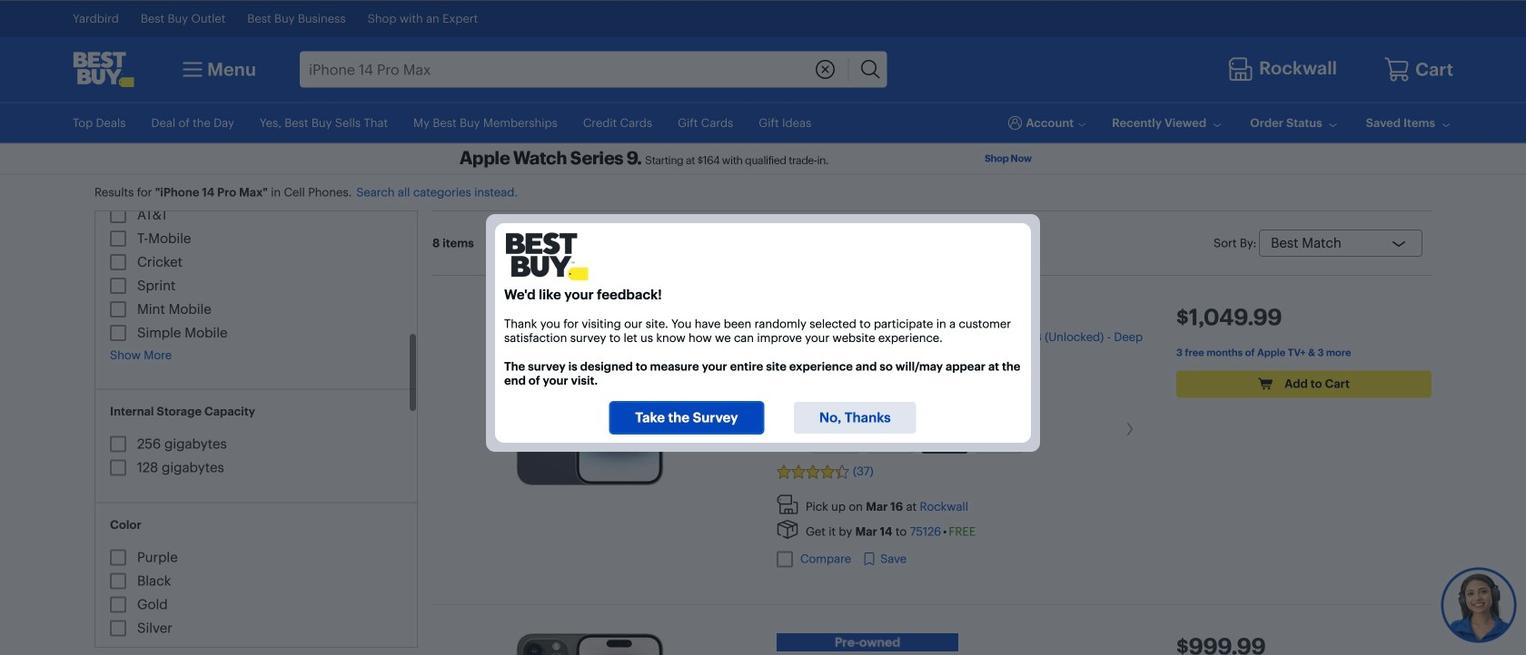 Task type: describe. For each thing, give the bounding box(es) containing it.
bestbuy logo image
[[504, 233, 590, 282]]

apple - pre-owned iphone 14 pro max 5g 128gb (unlocked) - space black - front_zoom image
[[516, 634, 664, 656]]

Sprint checkbox
[[110, 278, 126, 294]]

deep purple image
[[935, 411, 954, 452]]

128 gigabytes checkbox
[[110, 460, 126, 476]]

advertisement element
[[323, 144, 1204, 174]]

AT&T checkbox
[[110, 207, 126, 223]]

space black image
[[826, 411, 845, 452]]

silver image
[[990, 411, 1009, 452]]

T-Mobile checkbox
[[110, 231, 126, 247]]

bestbuy.com image
[[73, 51, 134, 88]]

Gold checkbox
[[110, 597, 126, 614]]

cart icon image
[[1384, 56, 1411, 83]]



Task type: locate. For each thing, give the bounding box(es) containing it.
gold image
[[881, 411, 900, 452]]

256 gigabytes checkbox
[[110, 436, 126, 453]]

main element
[[178, 51, 256, 88]]

Mint Mobile checkbox
[[110, 302, 126, 318]]

utility element
[[73, 103, 1454, 143]]

Simple Mobile checkbox
[[110, 325, 126, 342]]

Black checkbox
[[110, 574, 126, 590]]

Silver checkbox
[[110, 621, 126, 637]]

Cricket checkbox
[[110, 254, 126, 271]]

apple - pre-owned iphone 14 pro max 5g 256gb (unlocked) - deep purple - front_zoom image
[[516, 305, 664, 486]]

None checkbox
[[777, 552, 793, 568]]

Type to search. Navigate forward to hear suggestions text field
[[300, 51, 810, 88]]

dialog
[[0, 214, 1526, 656]]

Purple checkbox
[[110, 550, 126, 566]]



Task type: vqa. For each thing, say whether or not it's contained in the screenshot.
$25 - $49.99 checkbox
no



